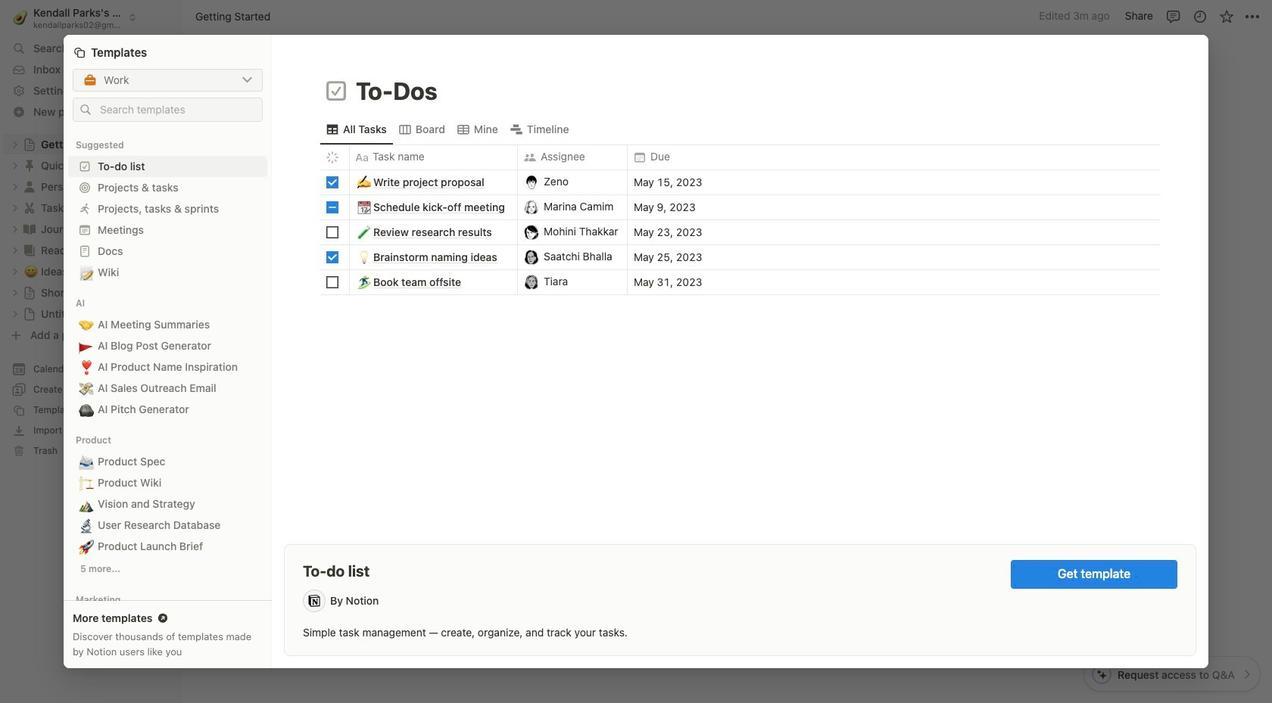 Task type: describe. For each thing, give the bounding box(es) containing it.
🚀 image
[[79, 537, 94, 556]]

Search templates text field
[[100, 104, 255, 116]]

🥑 image
[[13, 8, 27, 27]]

🪨 image
[[79, 400, 94, 419]]

🏗 image
[[79, 473, 94, 493]]

⛰️ image
[[79, 494, 94, 514]]

🚩 image
[[79, 336, 94, 356]]

❣️ image
[[79, 357, 94, 377]]

page icon image
[[324, 79, 348, 103]]

favorite image
[[1219, 9, 1234, 24]]

💸 image
[[79, 379, 94, 398]]



Task type: locate. For each thing, give the bounding box(es) containing it.
📝 image
[[79, 263, 94, 282]]

comments image
[[1166, 9, 1181, 24]]

👋 image
[[460, 167, 476, 186]]

🔬 image
[[79, 516, 94, 535]]

updates image
[[1192, 9, 1207, 24]]

📨 image
[[79, 452, 94, 472]]



Task type: vqa. For each thing, say whether or not it's contained in the screenshot.
menu
no



